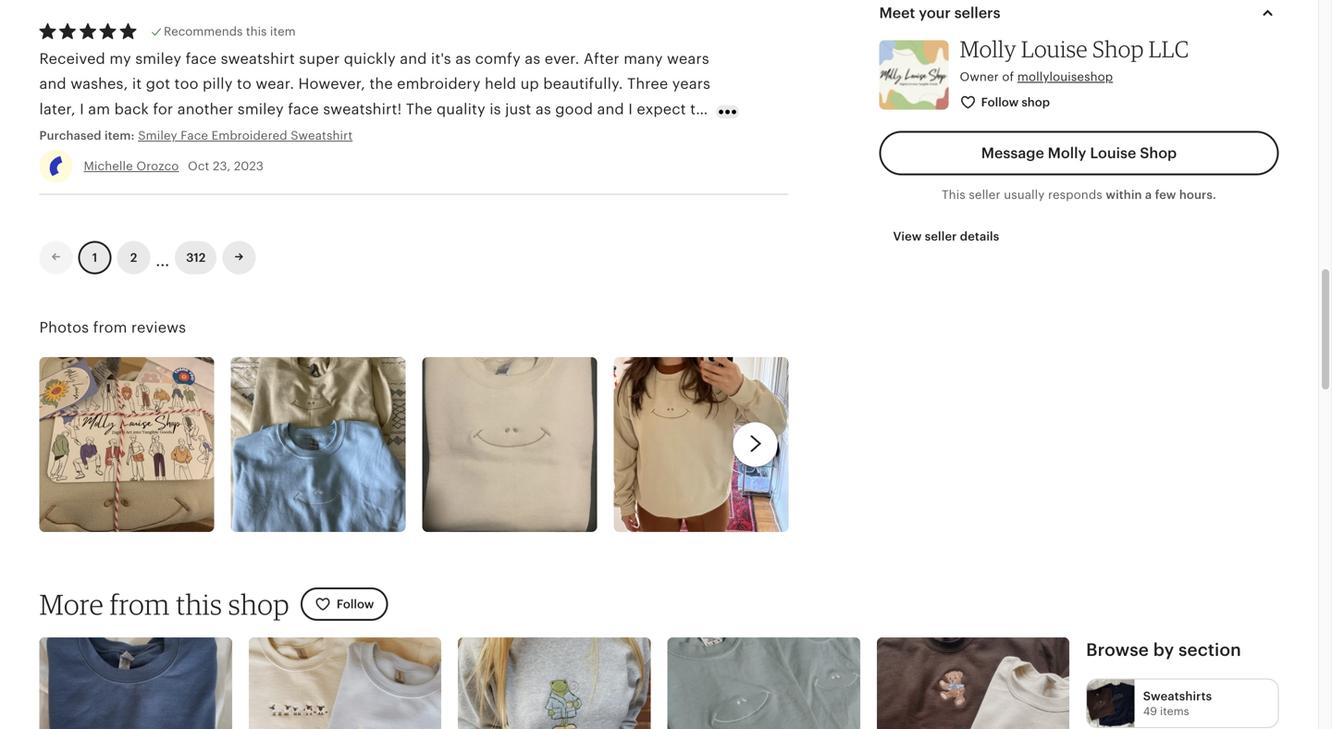Task type: vqa. For each thing, say whether or not it's contained in the screenshot.
Louise
yes



Task type: describe. For each thing, give the bounding box(es) containing it.
more
[[39, 587, 104, 621]]

molly louise shop llc image
[[880, 40, 949, 110]]

up
[[521, 75, 539, 92]]

expect
[[637, 101, 686, 117]]

wears
[[667, 50, 709, 67]]

1 horizontal spatial back
[[114, 101, 149, 117]]

comfy
[[475, 50, 521, 67]]

quickly
[[344, 50, 396, 67]]

michelle
[[84, 159, 133, 173]]

my
[[109, 50, 131, 67]]

1
[[92, 251, 97, 265]]

meet your sellers
[[880, 5, 1001, 21]]

got
[[146, 75, 170, 92]]

message
[[982, 145, 1045, 161]]

it's
[[431, 50, 451, 67]]

312 link
[[175, 241, 217, 275]]

sweatshirt!
[[323, 101, 402, 117]]

see more listings in the sweatshirts section image
[[1087, 680, 1135, 728]]

your
[[919, 5, 951, 21]]

…
[[156, 244, 170, 271]]

after
[[584, 50, 620, 67]]

meet
[[880, 5, 915, 21]]

received
[[39, 50, 105, 67]]

beautifully.
[[543, 75, 623, 92]]

three
[[627, 75, 668, 92]]

sweatshirts
[[1143, 689, 1212, 703]]

michelle orozco link
[[84, 159, 179, 173]]

by
[[1154, 640, 1175, 660]]

just
[[505, 101, 532, 117]]

1 link
[[78, 241, 112, 275]]

from for reviews
[[93, 319, 127, 336]]

a
[[1145, 188, 1152, 202]]

purchased item: smiley face embroidered sweatshirt
[[39, 129, 353, 142]]

312
[[186, 251, 206, 265]]

hours.
[[1180, 188, 1217, 202]]

another
[[177, 101, 234, 117]]

however,
[[298, 75, 365, 92]]

pilly
[[203, 75, 233, 92]]

sweatshirt
[[291, 129, 353, 142]]

held
[[485, 75, 516, 92]]

2 link
[[117, 241, 150, 275]]

item
[[270, 25, 296, 38]]

be
[[39, 126, 58, 142]]

within
[[1106, 188, 1142, 202]]

item:
[[105, 129, 135, 142]]

llc
[[1149, 35, 1189, 63]]

louise inside button
[[1090, 145, 1137, 161]]

1 horizontal spatial to
[[690, 101, 705, 117]]

too
[[174, 75, 199, 92]]

23,
[[213, 159, 231, 173]]

2
[[130, 251, 137, 265]]

as up "up"
[[525, 50, 541, 67]]

more from this shop
[[39, 587, 289, 621]]

molly louise shop llc owner of mollylouiseshop
[[960, 35, 1189, 84]]

sellers
[[955, 5, 1001, 21]]

photos
[[39, 319, 89, 336]]

0 horizontal spatial to
[[237, 75, 252, 92]]

years
[[672, 75, 711, 92]]

view seller details link
[[880, 220, 1014, 253]]

section
[[1179, 640, 1242, 660]]

follow for follow
[[337, 597, 374, 611]]

smiley face embroidered sweatshirt link
[[138, 127, 513, 144]]

embroidered penguin sweatshirt image
[[39, 638, 232, 729]]

0 vertical spatial this
[[246, 25, 267, 38]]

is
[[490, 101, 501, 117]]

of
[[1002, 70, 1014, 84]]

molly inside molly louise shop llc owner of mollylouiseshop
[[960, 35, 1017, 63]]

49
[[1143, 705, 1157, 717]]

washes,
[[71, 75, 128, 92]]

0 horizontal spatial this
[[176, 587, 222, 621]]

as right just
[[536, 101, 551, 117]]

responds
[[1048, 188, 1103, 202]]

ever.
[[545, 50, 580, 67]]

reviews
[[131, 319, 186, 336]]

sweatshirt
[[221, 50, 295, 67]]

as right it's
[[455, 50, 471, 67]]

1 horizontal spatial face
[[288, 101, 319, 117]]

purchased
[[39, 129, 101, 142]]



Task type: locate. For each thing, give the bounding box(es) containing it.
follow shop
[[981, 95, 1050, 109]]

sweatshirts 49 items
[[1143, 689, 1212, 717]]

for
[[153, 101, 173, 117]]

louise up mollylouiseshop link
[[1021, 35, 1088, 63]]

2 vertical spatial and
[[597, 101, 624, 117]]

back
[[114, 101, 149, 117], [62, 126, 96, 142]]

this
[[246, 25, 267, 38], [176, 587, 222, 621]]

1 vertical spatial shop
[[228, 587, 289, 621]]

1 horizontal spatial follow
[[981, 95, 1019, 109]]

0 vertical spatial smiley
[[135, 50, 182, 67]]

1 vertical spatial smiley
[[238, 101, 284, 117]]

back right be
[[62, 126, 96, 142]]

shop
[[1093, 35, 1144, 63], [1140, 145, 1177, 161]]

1 vertical spatial follow
[[337, 597, 374, 611]]

seller for view
[[925, 230, 957, 243]]

follow for follow shop
[[981, 95, 1019, 109]]

usually
[[1004, 188, 1045, 202]]

0 vertical spatial shop
[[1093, 35, 1144, 63]]

mollylouiseshop link
[[1018, 70, 1113, 84]]

1 vertical spatial shop
[[1140, 145, 1177, 161]]

and up 'later,'
[[39, 75, 66, 92]]

embroidered smiley face t-shirt image
[[668, 638, 860, 729]]

embroidered frog crewneck l comfy frog sweatshirt image
[[458, 638, 651, 729]]

0 horizontal spatial smiley
[[135, 50, 182, 67]]

few
[[1155, 188, 1177, 202]]

quality
[[437, 101, 486, 117]]

from for this
[[110, 587, 170, 621]]

face
[[181, 129, 208, 142]]

0 horizontal spatial follow
[[337, 597, 374, 611]]

and left it's
[[400, 50, 427, 67]]

the
[[406, 101, 433, 117]]

1 vertical spatial and
[[39, 75, 66, 92]]

0 vertical spatial shop
[[1022, 95, 1050, 109]]

follow shop button
[[946, 85, 1066, 120]]

message molly louise shop
[[982, 145, 1177, 161]]

details
[[960, 230, 1000, 243]]

1 horizontal spatial and
[[400, 50, 427, 67]]

shop left "follow" button
[[228, 587, 289, 621]]

browse by section
[[1086, 640, 1242, 660]]

good
[[555, 101, 593, 117]]

0 vertical spatial to
[[237, 75, 252, 92]]

0 horizontal spatial molly
[[960, 35, 1017, 63]]

soon!
[[100, 126, 140, 142]]

1 vertical spatial from
[[110, 587, 170, 621]]

photos from reviews
[[39, 319, 186, 336]]

recommends
[[164, 25, 243, 38]]

1 horizontal spatial shop
[[1022, 95, 1050, 109]]

0 vertical spatial and
[[400, 50, 427, 67]]

smiley
[[138, 129, 177, 142]]

embroidered
[[212, 129, 287, 142]]

and right good
[[597, 101, 624, 117]]

received my smiley face sweatshirt super quickly and it's as comfy as ever. after many wears and washes, it got too pilly to wear. however, the embroidery held up beautifully. three years later, i am back for another smiley face sweatshirt! the quality is just as good and i expect to be back soon!
[[39, 50, 711, 142]]

michelle orozco oct 23, 2023
[[84, 159, 264, 173]]

am
[[88, 101, 110, 117]]

0 vertical spatial follow
[[981, 95, 1019, 109]]

1 horizontal spatial molly
[[1048, 145, 1087, 161]]

molly inside button
[[1048, 145, 1087, 161]]

follow down the of
[[981, 95, 1019, 109]]

view seller details
[[893, 230, 1000, 243]]

from right more
[[110, 587, 170, 621]]

and
[[400, 50, 427, 67], [39, 75, 66, 92], [597, 101, 624, 117]]

recommends this item
[[164, 25, 296, 38]]

1 vertical spatial face
[[288, 101, 319, 117]]

louise inside molly louise shop llc owner of mollylouiseshop
[[1021, 35, 1088, 63]]

follow button
[[301, 587, 388, 621]]

0 horizontal spatial louise
[[1021, 35, 1088, 63]]

from right photos
[[93, 319, 127, 336]]

0 vertical spatial back
[[114, 101, 149, 117]]

0 horizontal spatial face
[[186, 50, 217, 67]]

1 horizontal spatial smiley
[[238, 101, 284, 117]]

later,
[[39, 101, 76, 117]]

orozco
[[136, 159, 179, 173]]

0 vertical spatial molly
[[960, 35, 1017, 63]]

shop left llc
[[1093, 35, 1144, 63]]

face
[[186, 50, 217, 67], [288, 101, 319, 117]]

0 vertical spatial face
[[186, 50, 217, 67]]

molly up owner
[[960, 35, 1017, 63]]

1 vertical spatial this
[[176, 587, 222, 621]]

smiley up "embroidered"
[[238, 101, 284, 117]]

louise up within on the right top
[[1090, 145, 1137, 161]]

message molly louise shop button
[[880, 131, 1279, 175]]

1 vertical spatial to
[[690, 101, 705, 117]]

smiley up "got"
[[135, 50, 182, 67]]

seller right this
[[969, 188, 1001, 202]]

1 horizontal spatial louise
[[1090, 145, 1137, 161]]

0 horizontal spatial back
[[62, 126, 96, 142]]

many
[[624, 50, 663, 67]]

shop
[[1022, 95, 1050, 109], [228, 587, 289, 621]]

0 horizontal spatial and
[[39, 75, 66, 92]]

mollylouiseshop
[[1018, 70, 1113, 84]]

smiley
[[135, 50, 182, 67], [238, 101, 284, 117]]

2 horizontal spatial and
[[597, 101, 624, 117]]

0 horizontal spatial i
[[80, 101, 84, 117]]

1 horizontal spatial seller
[[969, 188, 1001, 202]]

1 vertical spatial louise
[[1090, 145, 1137, 161]]

2023
[[234, 159, 264, 173]]

0 vertical spatial louise
[[1021, 35, 1088, 63]]

0 vertical spatial seller
[[969, 188, 1001, 202]]

meet your sellers button
[[863, 0, 1296, 35]]

0 horizontal spatial seller
[[925, 230, 957, 243]]

seller right view
[[925, 230, 957, 243]]

browse
[[1086, 640, 1149, 660]]

to right pilly
[[237, 75, 252, 92]]

1 horizontal spatial this
[[246, 25, 267, 38]]

i down three
[[628, 101, 633, 117]]

items
[[1160, 705, 1190, 717]]

shop inside button
[[1140, 145, 1177, 161]]

molly
[[960, 35, 1017, 63], [1048, 145, 1087, 161]]

embroidery
[[397, 75, 481, 92]]

seller for this
[[969, 188, 1001, 202]]

molly up responds
[[1048, 145, 1087, 161]]

back down it
[[114, 101, 149, 117]]

1 vertical spatial seller
[[925, 230, 957, 243]]

face up the sweatshirt
[[288, 101, 319, 117]]

2 i from the left
[[628, 101, 633, 117]]

louise
[[1021, 35, 1088, 63], [1090, 145, 1137, 161]]

1 vertical spatial molly
[[1048, 145, 1087, 161]]

oct
[[188, 159, 209, 173]]

face down recommends
[[186, 50, 217, 67]]

to down years
[[690, 101, 705, 117]]

the
[[370, 75, 393, 92]]

super
[[299, 50, 340, 67]]

0 vertical spatial from
[[93, 319, 127, 336]]

shop down mollylouiseshop link
[[1022, 95, 1050, 109]]

as
[[455, 50, 471, 67], [525, 50, 541, 67], [536, 101, 551, 117]]

shop up few
[[1140, 145, 1177, 161]]

follow inside follow shop button
[[981, 95, 1019, 109]]

owner
[[960, 70, 999, 84]]

this
[[942, 188, 966, 202]]

shop inside molly louise shop llc owner of mollylouiseshop
[[1093, 35, 1144, 63]]

it
[[132, 75, 142, 92]]

i left am
[[80, 101, 84, 117]]

follow inside "follow" button
[[337, 597, 374, 611]]

from
[[93, 319, 127, 336], [110, 587, 170, 621]]

embroidered sheep sweatshirt image
[[249, 638, 442, 729]]

1 i from the left
[[80, 101, 84, 117]]

this seller usually responds within a few hours.
[[942, 188, 1217, 202]]

follow
[[981, 95, 1019, 109], [337, 597, 374, 611]]

1 vertical spatial back
[[62, 126, 96, 142]]

shop inside button
[[1022, 95, 1050, 109]]

embroidered teddy bear bow sweatshirt image
[[877, 638, 1070, 729]]

view
[[893, 230, 922, 243]]

wear.
[[256, 75, 294, 92]]

1 horizontal spatial i
[[628, 101, 633, 117]]

0 horizontal spatial shop
[[228, 587, 289, 621]]

follow up embroidered sheep sweatshirt image
[[337, 597, 374, 611]]



